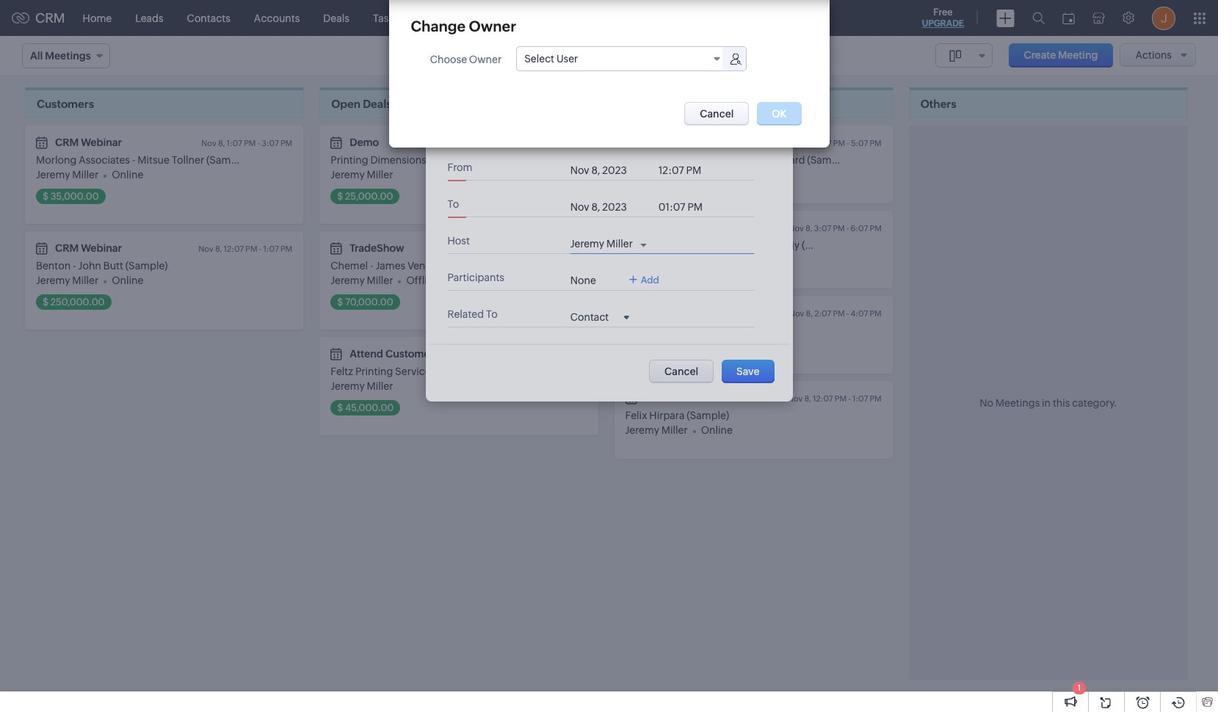 Task type: vqa. For each thing, say whether or not it's contained in the screenshot.
All Templates link
no



Task type: describe. For each thing, give the bounding box(es) containing it.
jeremy miller link for tradeshow link at the left top of page
[[331, 275, 393, 286]]

reports
[[537, 12, 574, 24]]

owner for change owner
[[469, 18, 516, 35]]

crm up morlong
[[55, 137, 79, 148]]

nov 8
[[566, 245, 587, 253]]

change owner
[[411, 18, 516, 35]]

miller down felix hirpara (sample)
[[661, 424, 688, 436]]

upgrade
[[922, 18, 964, 29]]

(sample) right "butt"
[[125, 260, 168, 272]]

(sample) down nov 8,  1:07 pm - 3:07 pm
[[206, 154, 249, 166]]

dilliard
[[772, 154, 805, 166]]

offline
[[406, 275, 439, 286]]

benton - john butt (sample)
[[36, 260, 168, 272]]

jeremy down "benton" "link"
[[36, 275, 70, 286]]

jeremy miller link for - crm webinar 'link'
[[36, 275, 99, 286]]

contacts
[[187, 12, 230, 24]]

35,000.00
[[51, 191, 99, 202]]

jeremy up 'none' on the top left of the page
[[570, 238, 604, 250]]

mmm d, yyyy text field for to
[[570, 201, 651, 213]]

online down morlong associates - mitsue tollner (sample)
[[112, 169, 144, 181]]

customer
[[385, 348, 434, 360]]

accounts link
[[242, 0, 312, 36]]

none
[[570, 275, 596, 286]]

mitsue
[[138, 154, 170, 166]]

nov 8,  4:07 pm - 5:07 pm
[[789, 139, 882, 148]]

jeremy miller down "benton" "link"
[[36, 275, 99, 286]]

jeremy miller link for webinar link associated with chanay (sample)
[[625, 254, 688, 266]]

home link
[[71, 0, 123, 36]]

$ for printing dimensions
[[337, 191, 343, 202]]

printing dimensions - donette foller (sample) jeremy miller
[[331, 154, 546, 181]]

jeremy miller up 'none' on the top left of the page
[[570, 238, 633, 250]]

meeting inside create meeting button
[[1058, 49, 1098, 61]]

open
[[331, 98, 360, 110]]

add
[[641, 274, 659, 285]]

25,000.00
[[345, 191, 393, 202]]

calls link
[[479, 0, 525, 36]]

morlong
[[36, 154, 77, 166]]

5:07
[[851, 139, 868, 148]]

felix hirpara (sample) link
[[625, 410, 729, 421]]

1 horizontal spatial nov 8,  12:07 pm - 1:07 pm
[[788, 394, 882, 403]]

press
[[686, 154, 711, 166]]

250,000.00
[[51, 297, 105, 308]]

(sample) right kidman on the right
[[701, 325, 743, 336]]

customers
[[37, 98, 94, 110]]

miller down james
[[367, 275, 393, 286]]

$ 70,000.00 link
[[331, 294, 400, 310]]

change
[[411, 18, 466, 35]]

calls
[[490, 12, 513, 24]]

$ 70,000.00
[[337, 297, 393, 308]]

$ for morlong associates
[[43, 191, 49, 202]]

feltz printing service link
[[331, 366, 431, 377]]

8
[[582, 245, 587, 253]]

commercial press (sample)
[[625, 154, 756, 166]]

$ 35,000.00 link
[[36, 189, 106, 204]]

$ 35,000.00
[[43, 191, 99, 202]]

jeremy down chemel link
[[331, 275, 365, 286]]

nov for seminar link
[[789, 309, 804, 318]]

nov 8,  1:07 pm - 3:07 pm
[[201, 139, 292, 148]]

1 vertical spatial 12:07
[[813, 394, 833, 403]]

2 vertical spatial crm webinar
[[644, 392, 711, 404]]

1 vertical spatial deals
[[363, 98, 392, 110]]

attend customer conference link
[[350, 348, 492, 360]]

create meeting
[[1024, 49, 1098, 61]]

jeremy down felix
[[625, 424, 659, 436]]

webinar link for commercial press (sample)
[[644, 137, 685, 148]]

projects
[[676, 12, 715, 24]]

campaigns link
[[586, 0, 664, 36]]

$ for benton
[[43, 297, 49, 308]]

choose
[[430, 54, 467, 65]]

online down felix hirpara (sample)
[[701, 424, 733, 436]]

create meeting button
[[1009, 43, 1113, 68]]

(sample) right hirpara
[[687, 410, 729, 421]]

morlong associates link
[[36, 154, 130, 166]]

demo
[[350, 137, 379, 148]]

josephine
[[714, 239, 762, 251]]

miller down commercial press (sample) link
[[661, 169, 688, 181]]

nov for - crm webinar 'link'
[[198, 245, 213, 253]]

2 vertical spatial crm webinar link
[[644, 392, 711, 404]]

- inside printing dimensions - donette foller (sample) jeremy miller
[[429, 154, 432, 166]]

felix hirpara (sample)
[[625, 410, 729, 421]]

$ for chemel
[[337, 297, 343, 308]]

miller down john
[[72, 275, 99, 286]]

nov 8,  3:07 pm - 6:07 pm
[[789, 224, 882, 233]]

kidman
[[662, 325, 699, 336]]

deals link
[[312, 0, 361, 36]]

josephine darakjy (sample) link
[[714, 239, 844, 251]]

leads
[[135, 12, 163, 24]]

1
[[1078, 684, 1081, 692]]

attend
[[350, 348, 383, 360]]

user
[[557, 53, 578, 65]]

owner for choose owner
[[469, 54, 502, 65]]

information
[[509, 18, 592, 35]]

3:07 for nov 8,  2:07 pm - 3:07 pm
[[556, 139, 574, 148]]

(sample) right the chanay
[[664, 239, 706, 251]]

70,000.00
[[345, 297, 393, 308]]

1:07 for the bottom crm webinar 'link'
[[852, 394, 868, 403]]

jeremy miller link up $ 45,000.00 link
[[331, 380, 393, 392]]

related
[[448, 308, 484, 320]]

tradeshow link
[[350, 242, 404, 254]]

jeremy miller link for seminar link
[[625, 339, 688, 351]]

jeremy miller down chemel link
[[331, 275, 393, 286]]

online link down john butt (sample) link
[[112, 275, 144, 286]]

$ 250,000.00 link
[[36, 294, 111, 310]]

tasks link
[[361, 0, 411, 36]]

webinar up commercial
[[644, 137, 685, 148]]

crm link
[[12, 10, 65, 26]]

host
[[448, 235, 470, 247]]

actions
[[1136, 49, 1172, 61]]

printing inside feltz printing service - jeremy miller
[[355, 366, 393, 377]]

online down the chanay (sample) - josephine darakjy (sample)
[[701, 254, 733, 266]]

3:07 for nov 8,  1:07 pm - 3:07 pm
[[262, 139, 279, 148]]

45,000.00
[[345, 402, 394, 413]]

webinar up associates at the left of page
[[81, 137, 122, 148]]

0 horizontal spatial to
[[448, 198, 459, 210]]

leota dilliard (sample) link
[[743, 154, 850, 166]]

2:07 for 3:07
[[520, 139, 537, 148]]

jeremy inside printing dimensions - donette foller (sample) jeremy miller
[[331, 169, 365, 181]]

from
[[448, 162, 472, 173]]

jeremy miller down carissa
[[625, 339, 688, 351]]

miller down kidman on the right
[[661, 339, 688, 351]]

commercial press (sample) link
[[625, 154, 756, 166]]

nov 8,  2:07 pm - 4:07 pm
[[789, 309, 882, 318]]

chemel
[[331, 260, 368, 272]]

- leota dilliard (sample)
[[738, 154, 850, 166]]

jeremy miller down chanay (sample) link
[[625, 254, 688, 266]]

chemel link
[[331, 260, 368, 272]]

feltz
[[331, 366, 353, 377]]

$ 45,000.00
[[337, 402, 394, 413]]

create
[[1024, 49, 1056, 61]]

leads link
[[123, 0, 175, 36]]

projects link
[[664, 0, 727, 36]]



Task type: locate. For each thing, give the bounding box(es) containing it.
pm
[[244, 139, 256, 148], [281, 139, 292, 148], [539, 139, 550, 148], [575, 139, 587, 148], [833, 139, 845, 148], [870, 139, 882, 148], [833, 224, 845, 233], [870, 224, 882, 233], [245, 245, 257, 253], [281, 245, 292, 253], [833, 309, 845, 318], [870, 309, 882, 318], [835, 394, 847, 403], [870, 394, 882, 403]]

hh:mm a text field up chanay (sample) link
[[658, 201, 717, 213]]

1 vertical spatial to
[[486, 308, 498, 320]]

benton
[[36, 260, 71, 272]]

(sample) right the press at the right of the page
[[713, 154, 756, 166]]

crm webinar for -
[[55, 242, 122, 254]]

$ inside $ 25,000.00 link
[[337, 191, 343, 202]]

crm webinar up the morlong associates link in the left of the page
[[55, 137, 122, 148]]

$ left 45,000.00
[[337, 402, 343, 413]]

webinar up chanay (sample) link
[[644, 222, 685, 234]]

meeting information
[[448, 18, 592, 35]]

printing dimensions link
[[331, 154, 427, 166]]

webinar link for chanay (sample)
[[644, 222, 685, 234]]

darakjy
[[764, 239, 800, 251]]

jeremy miller link
[[36, 169, 99, 181], [331, 169, 393, 181], [625, 169, 688, 181], [625, 254, 688, 266], [36, 275, 99, 286], [331, 275, 393, 286], [625, 339, 688, 351], [331, 380, 393, 392], [625, 424, 688, 436]]

4:07
[[814, 139, 832, 148], [851, 309, 868, 318]]

crm webinar link up john
[[55, 242, 122, 254]]

1 vertical spatial nov 8,  12:07 pm - 1:07 pm
[[788, 394, 882, 403]]

1 horizontal spatial 2:07
[[814, 309, 831, 318]]

1 vertical spatial 4:07
[[851, 309, 868, 318]]

jeremy miller link down chemel link
[[331, 275, 393, 286]]

leota
[[743, 154, 770, 166]]

meetings
[[422, 12, 467, 24]]

crm webinar link for associates
[[55, 137, 122, 148]]

0 vertical spatial crm webinar link
[[55, 137, 122, 148]]

jeremy miller down commercial
[[625, 169, 688, 181]]

webinar
[[81, 137, 122, 148], [644, 137, 685, 148], [644, 222, 685, 234], [81, 242, 122, 254], [670, 392, 711, 404]]

campaigns
[[598, 12, 653, 24]]

jeremy miller link up $ 25,000.00 link
[[331, 169, 393, 181]]

$ inside the $ 250,000.00 'link'
[[43, 297, 49, 308]]

online link down the chanay (sample) - josephine darakjy (sample)
[[701, 254, 733, 266]]

jeremy up $ 25,000.00 link
[[331, 169, 365, 181]]

chemel - james venere (sample)
[[331, 260, 485, 272]]

meeting
[[448, 18, 506, 35], [1058, 49, 1098, 61]]

(sample) inside printing dimensions - donette foller (sample) jeremy miller
[[504, 154, 546, 166]]

miller inside feltz printing service - jeremy miller
[[367, 380, 393, 392]]

$ for feltz printing service
[[337, 402, 343, 413]]

0 vertical spatial to
[[448, 198, 459, 210]]

crm webinar up john
[[55, 242, 122, 254]]

1 horizontal spatial 1:07
[[263, 245, 279, 253]]

1 vertical spatial hh:mm a text field
[[658, 201, 717, 213]]

crm webinar link up the morlong associates link in the left of the page
[[55, 137, 122, 148]]

jeremy miller link for the bottom crm webinar 'link'
[[625, 424, 688, 436]]

crm up "benton" "link"
[[55, 242, 79, 254]]

mitsue tollner (sample) link
[[138, 154, 249, 166]]

crm webinar link for -
[[55, 242, 122, 254]]

(sample) down the nov 8,  3:07 pm - 6:07 pm
[[802, 239, 844, 251]]

0 horizontal spatial 2:07
[[520, 139, 537, 148]]

1 owner from the top
[[469, 18, 516, 35]]

service
[[395, 366, 431, 377]]

printing down attend
[[355, 366, 393, 377]]

chanay
[[625, 239, 662, 251]]

jeremy miller link down chanay (sample) link
[[625, 254, 688, 266]]

0 vertical spatial 2:07
[[520, 139, 537, 148]]

$ left 35,000.00
[[43, 191, 49, 202]]

carissa kidman (sample)
[[625, 325, 743, 336]]

0 horizontal spatial nov 8,  12:07 pm - 1:07 pm
[[198, 245, 292, 253]]

1 vertical spatial crm webinar link
[[55, 242, 122, 254]]

online down john butt (sample) link
[[112, 275, 144, 286]]

seminar
[[644, 307, 685, 319]]

participants
[[448, 272, 504, 283]]

crm webinar link up felix hirpara (sample)
[[644, 392, 711, 404]]

crm
[[35, 10, 65, 26], [55, 137, 79, 148], [55, 242, 79, 254], [644, 392, 668, 404]]

- inside feltz printing service - jeremy miller
[[433, 366, 436, 377]]

accounts
[[254, 12, 300, 24]]

2 webinar link from the top
[[644, 222, 685, 234]]

jeremy miller
[[36, 169, 99, 181], [625, 169, 688, 181], [570, 238, 633, 250], [625, 254, 688, 266], [36, 275, 99, 286], [331, 275, 393, 286], [625, 339, 688, 351], [625, 424, 688, 436]]

leads/contacts
[[626, 98, 709, 110]]

0 vertical spatial owner
[[469, 18, 516, 35]]

0 horizontal spatial 3:07
[[262, 139, 279, 148]]

1:07 for - crm webinar 'link'
[[263, 245, 279, 253]]

commercial
[[625, 154, 684, 166]]

$ 45,000.00 link
[[331, 400, 400, 416]]

12:07
[[224, 245, 244, 253], [813, 394, 833, 403]]

2 vertical spatial 1:07
[[852, 394, 868, 403]]

jeremy down carissa
[[625, 339, 659, 351]]

mmm d, yyyy text field
[[570, 164, 651, 176], [570, 201, 651, 213]]

(sample) down the nov 8,  4:07 pm - 5:07 pm
[[807, 154, 850, 166]]

None button
[[684, 102, 749, 126], [649, 360, 714, 383], [722, 360, 774, 383], [684, 102, 749, 126], [649, 360, 714, 383], [722, 360, 774, 383]]

free upgrade
[[922, 7, 964, 29]]

$ 250,000.00
[[43, 297, 105, 308]]

$ left 70,000.00
[[337, 297, 343, 308]]

1 vertical spatial 2:07
[[814, 309, 831, 318]]

online link down felix hirpara (sample)
[[701, 424, 733, 436]]

1 vertical spatial printing
[[355, 366, 393, 377]]

0 vertical spatial 1:07
[[227, 139, 242, 148]]

nov for associates crm webinar 'link'
[[201, 139, 216, 148]]

0 vertical spatial nov 8,  12:07 pm - 1:07 pm
[[198, 245, 292, 253]]

miller
[[72, 169, 99, 181], [367, 169, 393, 181], [661, 169, 688, 181], [607, 238, 633, 250], [661, 254, 688, 266], [72, 275, 99, 286], [367, 275, 393, 286], [661, 339, 688, 351], [367, 380, 393, 392], [661, 424, 688, 436]]

miller down printing dimensions link
[[367, 169, 393, 181]]

jeremy miller link down morlong
[[36, 169, 99, 181]]

miller inside printing dimensions - donette foller (sample) jeremy miller
[[367, 169, 393, 181]]

choose owner
[[430, 54, 502, 65]]

printing down demo
[[331, 154, 368, 166]]

hh:mm a text field left leota
[[658, 164, 717, 176]]

crm webinar
[[55, 137, 122, 148], [55, 242, 122, 254], [644, 392, 711, 404]]

nov
[[201, 139, 216, 148], [495, 139, 510, 148], [789, 139, 804, 148], [789, 224, 804, 233], [198, 245, 213, 253], [566, 245, 580, 253], [789, 309, 804, 318], [788, 394, 803, 403]]

0 vertical spatial printing
[[331, 154, 368, 166]]

(sample) down the nov 8,  2:07 pm - 3:07 pm
[[504, 154, 546, 166]]

jeremy
[[36, 169, 70, 181], [331, 169, 365, 181], [625, 169, 659, 181], [570, 238, 604, 250], [625, 254, 659, 266], [36, 275, 70, 286], [331, 275, 365, 286], [625, 339, 659, 351], [331, 380, 365, 392], [625, 424, 659, 436]]

crm left the home link
[[35, 10, 65, 26]]

$ 25,000.00 link
[[331, 189, 400, 204]]

1 mmm d, yyyy text field from the top
[[570, 164, 651, 176]]

jeremy miller link for associates crm webinar 'link'
[[36, 169, 99, 181]]

$ 25,000.00
[[337, 191, 393, 202]]

jeremy miller link down carissa
[[625, 339, 688, 351]]

$ left 250,000.00 at top
[[43, 297, 49, 308]]

offline link
[[406, 275, 439, 286]]

nov for webinar link associated with chanay (sample)
[[789, 224, 804, 233]]

james venere (sample) link
[[376, 260, 485, 272]]

1 horizontal spatial deals
[[363, 98, 392, 110]]

dimensions
[[370, 154, 427, 166]]

0 vertical spatial deals
[[323, 12, 349, 24]]

associates
[[79, 154, 130, 166]]

online link down the press at the right of the page
[[701, 169, 733, 181]]

online link down morlong associates - mitsue tollner (sample)
[[112, 169, 144, 181]]

0 horizontal spatial meeting
[[448, 18, 506, 35]]

miller down feltz printing service link
[[367, 380, 393, 392]]

jeremy down the chanay
[[625, 254, 659, 266]]

2 owner from the top
[[469, 54, 502, 65]]

jeremy miller down morlong
[[36, 169, 99, 181]]

1 horizontal spatial meeting
[[1058, 49, 1098, 61]]

2 horizontal spatial 1:07
[[852, 394, 868, 403]]

crm up hirpara
[[644, 392, 668, 404]]

jeremy miller link down commercial
[[625, 169, 688, 181]]

donette foller (sample) link
[[434, 154, 546, 166]]

nov for the bottom crm webinar 'link'
[[788, 394, 803, 403]]

online link
[[112, 169, 144, 181], [701, 169, 733, 181], [701, 254, 733, 266], [112, 275, 144, 286], [701, 339, 733, 351], [701, 424, 733, 436]]

0 horizontal spatial 1:07
[[227, 139, 242, 148]]

butt
[[103, 260, 123, 272]]

online down the press at the right of the page
[[701, 169, 733, 181]]

$ inside $ 35,000.00 "link"
[[43, 191, 49, 202]]

tasks
[[373, 12, 399, 24]]

1 horizontal spatial 12:07
[[813, 394, 833, 403]]

webinar up benton - john butt (sample)
[[81, 242, 122, 254]]

1 horizontal spatial 3:07
[[556, 139, 574, 148]]

1 vertical spatial webinar link
[[644, 222, 685, 234]]

jeremy miller link down "benton" "link"
[[36, 275, 99, 286]]

contacts link
[[175, 0, 242, 36]]

1 vertical spatial crm webinar
[[55, 242, 122, 254]]

0 vertical spatial hh:mm a text field
[[658, 164, 717, 176]]

webinar up felix hirpara (sample)
[[670, 392, 711, 404]]

2 mmm d, yyyy text field from the top
[[570, 201, 651, 213]]

deals left tasks link
[[323, 12, 349, 24]]

0 horizontal spatial 4:07
[[814, 139, 832, 148]]

crm webinar for associates
[[55, 137, 122, 148]]

1 webinar link from the top
[[644, 137, 685, 148]]

jeremy down morlong
[[36, 169, 70, 181]]

1 hh:mm a text field from the top
[[658, 164, 717, 176]]

to up host
[[448, 198, 459, 210]]

miller right the '8'
[[607, 238, 633, 250]]

to
[[448, 198, 459, 210], [486, 308, 498, 320]]

0 vertical spatial webinar link
[[644, 137, 685, 148]]

owner right choose
[[469, 54, 502, 65]]

hh:mm a text field
[[658, 164, 717, 176], [658, 201, 717, 213]]

crm webinar link
[[55, 137, 122, 148], [55, 242, 122, 254], [644, 392, 711, 404]]

owner
[[469, 18, 516, 35], [469, 54, 502, 65]]

0 vertical spatial crm webinar
[[55, 137, 122, 148]]

0 horizontal spatial deals
[[323, 12, 349, 24]]

$ inside $ 70,000.00 link
[[337, 297, 343, 308]]

0 vertical spatial 12:07
[[224, 245, 244, 253]]

2:07
[[520, 139, 537, 148], [814, 309, 831, 318]]

deals right open at top left
[[363, 98, 392, 110]]

1 vertical spatial 1:07
[[263, 245, 279, 253]]

reports link
[[525, 0, 586, 36]]

open deals
[[331, 98, 392, 110]]

webinar link up chanay (sample) link
[[644, 222, 685, 234]]

2 hh:mm a text field from the top
[[658, 201, 717, 213]]

jeremy inside feltz printing service - jeremy miller
[[331, 380, 365, 392]]

1 vertical spatial meeting
[[1058, 49, 1098, 61]]

hh:mm a text field for to
[[658, 201, 717, 213]]

$ inside $ 45,000.00 link
[[337, 402, 343, 413]]

related to
[[448, 308, 498, 320]]

0 horizontal spatial 12:07
[[224, 245, 244, 253]]

0 vertical spatial mmm d, yyyy text field
[[570, 164, 651, 176]]

miller down the morlong associates link in the left of the page
[[72, 169, 99, 181]]

nov 8,  2:07 pm - 3:07 pm
[[495, 139, 587, 148]]

online link down carissa kidman (sample)
[[701, 339, 733, 351]]

morlong associates - mitsue tollner (sample)
[[36, 154, 249, 166]]

online down carissa kidman (sample)
[[701, 339, 733, 351]]

6:07
[[851, 224, 868, 233]]

chanay (sample) link
[[625, 239, 706, 251]]

to right related at the top left
[[486, 308, 498, 320]]

jeremy miller link down hirpara
[[625, 424, 688, 436]]

home
[[83, 12, 112, 24]]

tollner
[[172, 154, 204, 166]]

0 vertical spatial meeting
[[448, 18, 506, 35]]

meetings link
[[411, 0, 479, 36]]

attend customer conference
[[350, 348, 492, 360]]

2:07 for 4:07
[[814, 309, 831, 318]]

nov for webinar link corresponding to commercial press (sample)
[[789, 139, 804, 148]]

venere
[[408, 260, 440, 272]]

0 vertical spatial 4:07
[[814, 139, 832, 148]]

printing inside printing dimensions - donette foller (sample) jeremy miller
[[331, 154, 368, 166]]

1 vertical spatial owner
[[469, 54, 502, 65]]

1 horizontal spatial 4:07
[[851, 309, 868, 318]]

Select User field
[[517, 47, 725, 70]]

2 horizontal spatial 3:07
[[814, 224, 831, 233]]

jeremy miller down hirpara
[[625, 424, 688, 436]]

miller down chanay (sample) link
[[661, 254, 688, 266]]

owner up choose owner at the top of the page
[[469, 18, 516, 35]]

crm webinar up felix hirpara (sample)
[[644, 392, 711, 404]]

1 horizontal spatial to
[[486, 308, 498, 320]]

8,
[[218, 139, 225, 148], [511, 139, 518, 148], [806, 139, 813, 148], [806, 224, 813, 233], [215, 245, 222, 253], [806, 309, 813, 318], [804, 394, 811, 403]]

jeremy miller link for webinar link corresponding to commercial press (sample)
[[625, 169, 688, 181]]

mmm d, yyyy text field for from
[[570, 164, 651, 176]]

$ left 25,000.00 on the top left
[[337, 191, 343, 202]]

nov for tradeshow link at the left top of page
[[566, 245, 580, 253]]

3:07
[[262, 139, 279, 148], [556, 139, 574, 148], [814, 224, 831, 233]]

webinar link up commercial
[[644, 137, 685, 148]]

1 vertical spatial mmm d, yyyy text field
[[570, 201, 651, 213]]

feltz printing service - jeremy miller
[[331, 366, 436, 392]]

(sample) down host
[[443, 260, 485, 272]]

tradeshow
[[350, 242, 404, 254]]

hirpara
[[649, 410, 685, 421]]

demo link
[[350, 137, 379, 148]]

hh:mm a text field for from
[[658, 164, 717, 176]]

foller
[[475, 154, 502, 166]]

jeremy down "feltz"
[[331, 380, 365, 392]]

jeremy down commercial
[[625, 169, 659, 181]]



